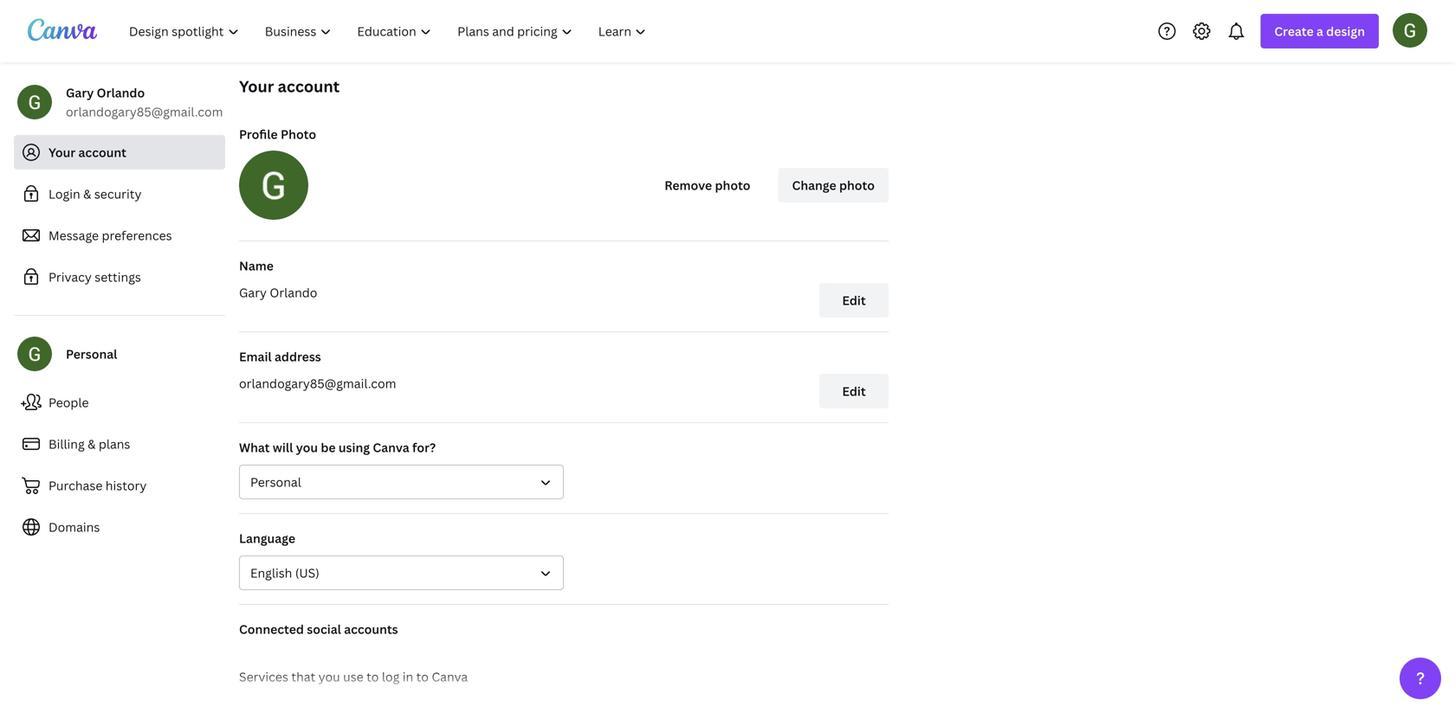 Task type: describe. For each thing, give the bounding box(es) containing it.
& for login
[[83, 186, 91, 202]]

purchase history link
[[14, 469, 225, 503]]

your account link
[[14, 135, 225, 170]]

design
[[1327, 23, 1366, 39]]

0 horizontal spatial canva
[[373, 440, 410, 456]]

login & security link
[[14, 177, 225, 211]]

privacy settings
[[49, 269, 141, 285]]

people
[[49, 395, 89, 411]]

social
[[307, 622, 341, 638]]

photo
[[281, 126, 316, 143]]

orlando for gary orlando
[[270, 285, 317, 301]]

remove photo
[[665, 177, 751, 194]]

your inside your account link
[[49, 144, 76, 161]]

create
[[1275, 23, 1314, 39]]

english
[[250, 565, 292, 582]]

photo for change photo
[[840, 177, 875, 194]]

create a design button
[[1261, 14, 1379, 49]]

english (us)
[[250, 565, 319, 582]]

remove
[[665, 177, 712, 194]]

billing & plans link
[[14, 427, 225, 462]]

domains link
[[14, 510, 225, 545]]

login
[[49, 186, 80, 202]]

gary orlando image
[[1393, 13, 1428, 47]]

billing
[[49, 436, 85, 453]]

connected
[[239, 622, 304, 638]]

Personal button
[[239, 465, 564, 500]]

profile
[[239, 126, 278, 143]]

create a design
[[1275, 23, 1366, 39]]

login & security
[[49, 186, 142, 202]]

remove photo button
[[651, 168, 765, 203]]

orlando for gary orlando orlandogary85@gmail.com
[[97, 84, 145, 101]]

photo for remove photo
[[715, 177, 751, 194]]

edit button for orlandogary85@gmail.com
[[820, 374, 889, 409]]

gary for gary orlando orlandogary85@gmail.com
[[66, 84, 94, 101]]

gary for gary orlando
[[239, 285, 267, 301]]

privacy settings link
[[14, 260, 225, 295]]

1 vertical spatial account
[[78, 144, 126, 161]]

privacy
[[49, 269, 92, 285]]

0 vertical spatial your account
[[239, 76, 340, 97]]

people link
[[14, 386, 225, 420]]

your account inside your account link
[[49, 144, 126, 161]]

accounts
[[344, 622, 398, 638]]

gary orlando orlandogary85@gmail.com
[[66, 84, 223, 120]]

edit button for gary orlando
[[820, 283, 889, 318]]

history
[[106, 478, 147, 494]]

language
[[239, 531, 295, 547]]

change photo button
[[779, 168, 889, 203]]

edit for orlandogary85@gmail.com
[[842, 383, 866, 400]]



Task type: locate. For each thing, give the bounding box(es) containing it.
1 vertical spatial canva
[[432, 669, 468, 686]]

1 vertical spatial orlandogary85@gmail.com
[[239, 376, 396, 392]]

change
[[792, 177, 837, 194]]

orlando up your account link
[[97, 84, 145, 101]]

1 horizontal spatial canva
[[432, 669, 468, 686]]

account up login & security
[[78, 144, 126, 161]]

purchase history
[[49, 478, 147, 494]]

top level navigation element
[[118, 14, 661, 49]]

0 horizontal spatial orlandogary85@gmail.com
[[66, 104, 223, 120]]

1 vertical spatial &
[[88, 436, 96, 453]]

&
[[83, 186, 91, 202], [88, 436, 96, 453]]

1 to from the left
[[367, 669, 379, 686]]

1 horizontal spatial your
[[239, 76, 274, 97]]

0 vertical spatial you
[[296, 440, 318, 456]]

your up profile
[[239, 76, 274, 97]]

personal up 'people'
[[66, 346, 117, 363]]

(us)
[[295, 565, 319, 582]]

& right login
[[83, 186, 91, 202]]

email
[[239, 349, 272, 365]]

1 edit from the top
[[842, 292, 866, 309]]

canva
[[373, 440, 410, 456], [432, 669, 468, 686]]

0 horizontal spatial orlando
[[97, 84, 145, 101]]

you
[[296, 440, 318, 456], [319, 669, 340, 686]]

message preferences
[[49, 227, 172, 244]]

you left be at the left of page
[[296, 440, 318, 456]]

canva left for?
[[373, 440, 410, 456]]

1 vertical spatial edit button
[[820, 374, 889, 409]]

you left use
[[319, 669, 340, 686]]

1 horizontal spatial account
[[278, 76, 340, 97]]

account
[[278, 76, 340, 97], [78, 144, 126, 161]]

orlando inside the gary orlando orlandogary85@gmail.com
[[97, 84, 145, 101]]

0 vertical spatial gary
[[66, 84, 94, 101]]

0 vertical spatial personal
[[66, 346, 117, 363]]

edit for gary orlando
[[842, 292, 866, 309]]

your
[[239, 76, 274, 97], [49, 144, 76, 161]]

message
[[49, 227, 99, 244]]

0 horizontal spatial gary
[[66, 84, 94, 101]]

use
[[343, 669, 364, 686]]

1 edit button from the top
[[820, 283, 889, 318]]

for?
[[412, 440, 436, 456]]

0 vertical spatial orlandogary85@gmail.com
[[66, 104, 223, 120]]

edit
[[842, 292, 866, 309], [842, 383, 866, 400]]

will
[[273, 440, 293, 456]]

1 horizontal spatial gary
[[239, 285, 267, 301]]

2 edit button from the top
[[820, 374, 889, 409]]

account up photo
[[278, 76, 340, 97]]

your account
[[239, 76, 340, 97], [49, 144, 126, 161]]

0 vertical spatial &
[[83, 186, 91, 202]]

photo right remove
[[715, 177, 751, 194]]

1 vertical spatial you
[[319, 669, 340, 686]]

using
[[339, 440, 370, 456]]

your account up login & security
[[49, 144, 126, 161]]

orlandogary85@gmail.com down address
[[239, 376, 396, 392]]

0 vertical spatial your
[[239, 76, 274, 97]]

security
[[94, 186, 142, 202]]

in
[[403, 669, 413, 686]]

Language: English (US) button
[[239, 556, 564, 591]]

connected social accounts
[[239, 622, 398, 638]]

you for will
[[296, 440, 318, 456]]

1 photo from the left
[[715, 177, 751, 194]]

0 horizontal spatial to
[[367, 669, 379, 686]]

1 horizontal spatial orlando
[[270, 285, 317, 301]]

& left "plans" on the left bottom of the page
[[88, 436, 96, 453]]

photo
[[715, 177, 751, 194], [840, 177, 875, 194]]

0 vertical spatial edit button
[[820, 283, 889, 318]]

to left log
[[367, 669, 379, 686]]

1 horizontal spatial to
[[416, 669, 429, 686]]

1 horizontal spatial personal
[[250, 474, 301, 491]]

be
[[321, 440, 336, 456]]

0 vertical spatial orlando
[[97, 84, 145, 101]]

0 horizontal spatial photo
[[715, 177, 751, 194]]

0 horizontal spatial account
[[78, 144, 126, 161]]

name
[[239, 258, 274, 274]]

address
[[275, 349, 321, 365]]

0 vertical spatial account
[[278, 76, 340, 97]]

photo right change
[[840, 177, 875, 194]]

log
[[382, 669, 400, 686]]

orlando
[[97, 84, 145, 101], [270, 285, 317, 301]]

gary down name
[[239, 285, 267, 301]]

to
[[367, 669, 379, 686], [416, 669, 429, 686]]

a
[[1317, 23, 1324, 39]]

2 photo from the left
[[840, 177, 875, 194]]

message preferences link
[[14, 218, 225, 253]]

0 vertical spatial edit
[[842, 292, 866, 309]]

plans
[[99, 436, 130, 453]]

& for billing
[[88, 436, 96, 453]]

personal inside button
[[250, 474, 301, 491]]

edit button
[[820, 283, 889, 318], [820, 374, 889, 409]]

your account up photo
[[239, 76, 340, 97]]

1 vertical spatial personal
[[250, 474, 301, 491]]

1 horizontal spatial orlandogary85@gmail.com
[[239, 376, 396, 392]]

services that you use to log in to canva
[[239, 669, 468, 686]]

gary up your account link
[[66, 84, 94, 101]]

personal
[[66, 346, 117, 363], [250, 474, 301, 491]]

orlandogary85@gmail.com
[[66, 104, 223, 120], [239, 376, 396, 392]]

that
[[291, 669, 316, 686]]

1 vertical spatial your account
[[49, 144, 126, 161]]

0 horizontal spatial personal
[[66, 346, 117, 363]]

0 vertical spatial canva
[[373, 440, 410, 456]]

to right in
[[416, 669, 429, 686]]

canva right in
[[432, 669, 468, 686]]

email address
[[239, 349, 321, 365]]

gary inside the gary orlando orlandogary85@gmail.com
[[66, 84, 94, 101]]

2 to from the left
[[416, 669, 429, 686]]

2 edit from the top
[[842, 383, 866, 400]]

change photo
[[792, 177, 875, 194]]

your up login
[[49, 144, 76, 161]]

what will you be using canva for?
[[239, 440, 436, 456]]

gary orlando
[[239, 285, 317, 301]]

1 horizontal spatial your account
[[239, 76, 340, 97]]

0 horizontal spatial your account
[[49, 144, 126, 161]]

services
[[239, 669, 288, 686]]

1 vertical spatial gary
[[239, 285, 267, 301]]

profile photo
[[239, 126, 316, 143]]

0 horizontal spatial your
[[49, 144, 76, 161]]

what
[[239, 440, 270, 456]]

settings
[[95, 269, 141, 285]]

billing & plans
[[49, 436, 130, 453]]

1 vertical spatial orlando
[[270, 285, 317, 301]]

1 vertical spatial edit
[[842, 383, 866, 400]]

1 horizontal spatial photo
[[840, 177, 875, 194]]

domains
[[49, 519, 100, 536]]

purchase
[[49, 478, 103, 494]]

gary
[[66, 84, 94, 101], [239, 285, 267, 301]]

1 vertical spatial your
[[49, 144, 76, 161]]

orlando down name
[[270, 285, 317, 301]]

personal down will
[[250, 474, 301, 491]]

orlandogary85@gmail.com up your account link
[[66, 104, 223, 120]]

you for that
[[319, 669, 340, 686]]

preferences
[[102, 227, 172, 244]]



Task type: vqa. For each thing, say whether or not it's contained in the screenshot.
the Search search field
no



